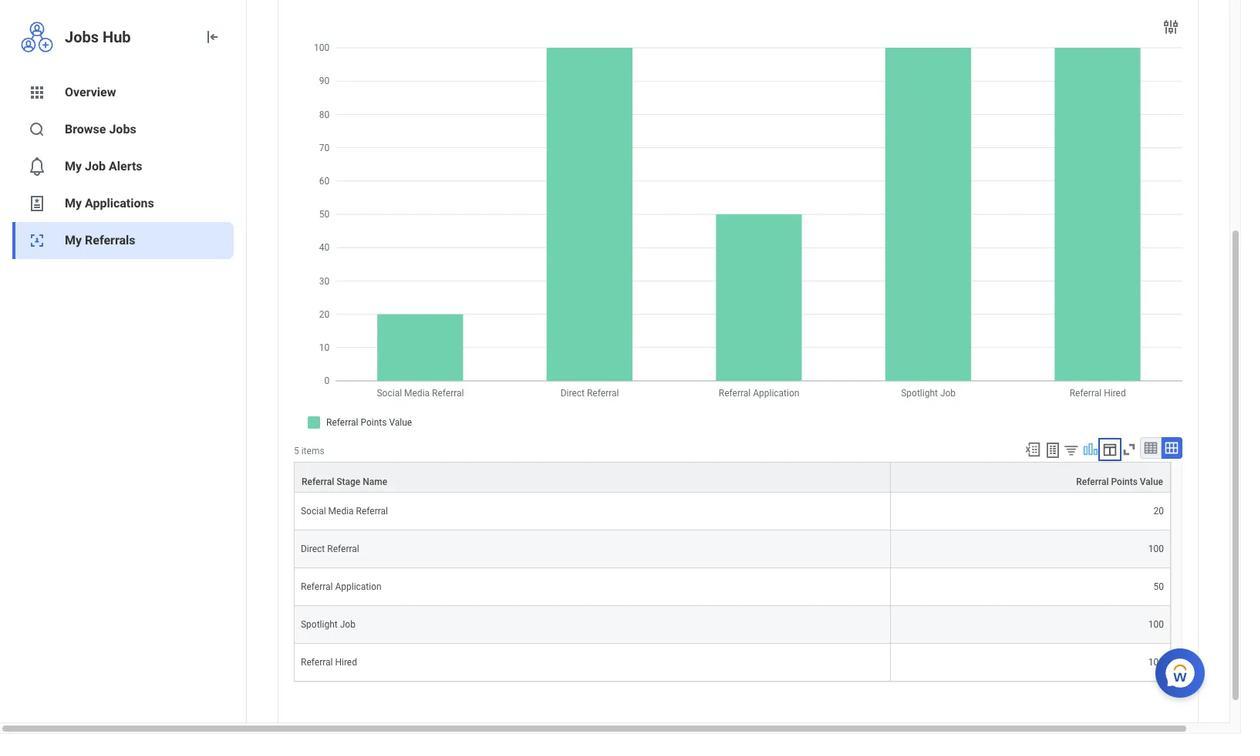 Task type: vqa. For each thing, say whether or not it's contained in the screenshot.
toolbar at the bottom right of the page
yes



Task type: locate. For each thing, give the bounding box(es) containing it.
1 vertical spatial my
[[65, 196, 82, 211]]

jobs down overview "link"
[[109, 122, 136, 137]]

my right 'notifications large' icon on the top left
[[65, 159, 82, 174]]

navigation pane region
[[0, 0, 247, 723]]

job right "spotlight"
[[340, 619, 356, 630]]

browse jobs link
[[12, 111, 234, 148]]

stage
[[337, 477, 361, 487]]

jobs
[[65, 28, 99, 46], [109, 122, 136, 137]]

6 row from the top
[[294, 644, 1171, 682]]

0 horizontal spatial job
[[85, 159, 106, 174]]

3 my from the top
[[65, 233, 82, 248]]

toolbar
[[1018, 438, 1183, 462]]

0 vertical spatial my
[[65, 159, 82, 174]]

2 my from the top
[[65, 196, 82, 211]]

2 vertical spatial 100
[[1149, 657, 1165, 668]]

my right my referrals icon
[[65, 233, 82, 248]]

1 vertical spatial job
[[340, 619, 356, 630]]

0 horizontal spatial jobs
[[65, 28, 99, 46]]

3 row from the top
[[294, 531, 1171, 568]]

0 vertical spatial jobs
[[65, 28, 99, 46]]

value
[[1140, 477, 1164, 487]]

my right document star image
[[65, 196, 82, 211]]

row containing referral stage name
[[294, 462, 1171, 493]]

referral points value
[[1077, 477, 1164, 487]]

row
[[294, 462, 1171, 493], [294, 493, 1171, 531], [294, 531, 1171, 568], [294, 568, 1171, 606], [294, 606, 1171, 644], [294, 644, 1171, 682]]

table image
[[1144, 441, 1159, 456]]

job for my
[[85, 159, 106, 174]]

1 vertical spatial 100
[[1149, 619, 1165, 630]]

referral down expand/collapse chart icon
[[1077, 477, 1109, 487]]

jobs left hub
[[65, 28, 99, 46]]

1 horizontal spatial job
[[340, 619, 356, 630]]

2 100 from the top
[[1149, 619, 1165, 630]]

1 horizontal spatial jobs
[[109, 122, 136, 137]]

100 for spotlight job
[[1149, 619, 1165, 630]]

100
[[1149, 544, 1165, 554], [1149, 619, 1165, 630], [1149, 657, 1165, 668]]

my for my job alerts
[[65, 159, 82, 174]]

2 vertical spatial my
[[65, 233, 82, 248]]

job left alerts at top left
[[85, 159, 106, 174]]

my job alerts link
[[12, 148, 234, 185]]

referral down name
[[356, 506, 388, 517]]

job inside navigation pane region
[[85, 159, 106, 174]]

export to worksheets image
[[1044, 442, 1063, 460]]

job
[[85, 159, 106, 174], [340, 619, 356, 630]]

referral left hired
[[301, 657, 333, 668]]

1 my from the top
[[65, 159, 82, 174]]

jobs hub element
[[65, 26, 191, 48]]

applications
[[85, 196, 154, 211]]

my referrals
[[65, 233, 136, 248]]

referral points value button
[[892, 463, 1171, 492]]

referrals
[[85, 233, 136, 248]]

0 vertical spatial job
[[85, 159, 106, 174]]

referral for referral stage name
[[302, 477, 334, 487]]

click to view/edit grid preferences image
[[1102, 442, 1119, 459]]

1 row from the top
[[294, 462, 1171, 493]]

3 100 from the top
[[1149, 657, 1165, 668]]

5 row from the top
[[294, 606, 1171, 644]]

referral hired
[[301, 657, 357, 668]]

document star image
[[28, 194, 46, 213]]

heatmap image
[[28, 83, 46, 102]]

fullscreen image
[[1121, 442, 1138, 459]]

referral up "spotlight"
[[301, 582, 333, 592]]

4 row from the top
[[294, 568, 1171, 606]]

20
[[1154, 506, 1165, 517]]

100 for referral hired
[[1149, 657, 1165, 668]]

my
[[65, 159, 82, 174], [65, 196, 82, 211], [65, 233, 82, 248]]

1 100 from the top
[[1149, 544, 1165, 554]]

row containing social media referral
[[294, 493, 1171, 531]]

referral up social
[[302, 477, 334, 487]]

my referrals link
[[12, 222, 234, 259]]

points
[[1112, 477, 1138, 487]]

row containing direct referral
[[294, 531, 1171, 568]]

referral
[[302, 477, 334, 487], [1077, 477, 1109, 487], [356, 506, 388, 517], [327, 544, 359, 554], [301, 582, 333, 592], [301, 657, 333, 668]]

overview
[[65, 85, 116, 100]]

2 row from the top
[[294, 493, 1171, 531]]

referral right direct at the left of the page
[[327, 544, 359, 554]]

row containing referral hired
[[294, 644, 1171, 682]]

0 vertical spatial 100
[[1149, 544, 1165, 554]]

referral stage name
[[302, 477, 388, 487]]



Task type: describe. For each thing, give the bounding box(es) containing it.
my job alerts
[[65, 159, 142, 174]]

spotlight job
[[301, 619, 356, 630]]

spotlight
[[301, 619, 338, 630]]

row containing spotlight job
[[294, 606, 1171, 644]]

transformation import image
[[203, 28, 221, 46]]

application
[[335, 582, 382, 592]]

5 items
[[294, 446, 325, 457]]

configure and view chart data image
[[1162, 18, 1181, 37]]

media
[[328, 506, 354, 517]]

referral application
[[301, 582, 382, 592]]

browse jobs
[[65, 122, 136, 137]]

name
[[363, 477, 388, 487]]

jobs hub
[[65, 28, 131, 46]]

overview link
[[12, 74, 234, 111]]

my referrals image
[[28, 232, 46, 250]]

export to excel image
[[1025, 442, 1042, 459]]

referral for referral hired
[[301, 657, 333, 668]]

social media referral
[[301, 506, 388, 517]]

browse
[[65, 122, 106, 137]]

notifications large image
[[28, 157, 46, 176]]

my applications link
[[12, 185, 234, 222]]

5
[[294, 446, 299, 457]]

50
[[1154, 582, 1165, 592]]

search image
[[28, 120, 46, 139]]

row containing referral application
[[294, 568, 1171, 606]]

my applications
[[65, 196, 154, 211]]

expand table image
[[1165, 441, 1180, 456]]

social
[[301, 506, 326, 517]]

direct referral
[[301, 544, 359, 554]]

direct
[[301, 544, 325, 554]]

my for my referrals
[[65, 233, 82, 248]]

alerts
[[109, 159, 142, 174]]

my for my applications
[[65, 196, 82, 211]]

hub
[[103, 28, 131, 46]]

select to filter grid data image
[[1063, 443, 1080, 459]]

expand/collapse chart image
[[1083, 442, 1100, 459]]

hired
[[335, 657, 357, 668]]

referral for referral points value
[[1077, 477, 1109, 487]]

referral for referral application
[[301, 582, 333, 592]]

items
[[302, 446, 325, 457]]

referral stage name button
[[295, 463, 891, 492]]

job for spotlight
[[340, 619, 356, 630]]

100 for direct referral
[[1149, 544, 1165, 554]]

1 vertical spatial jobs
[[109, 122, 136, 137]]



